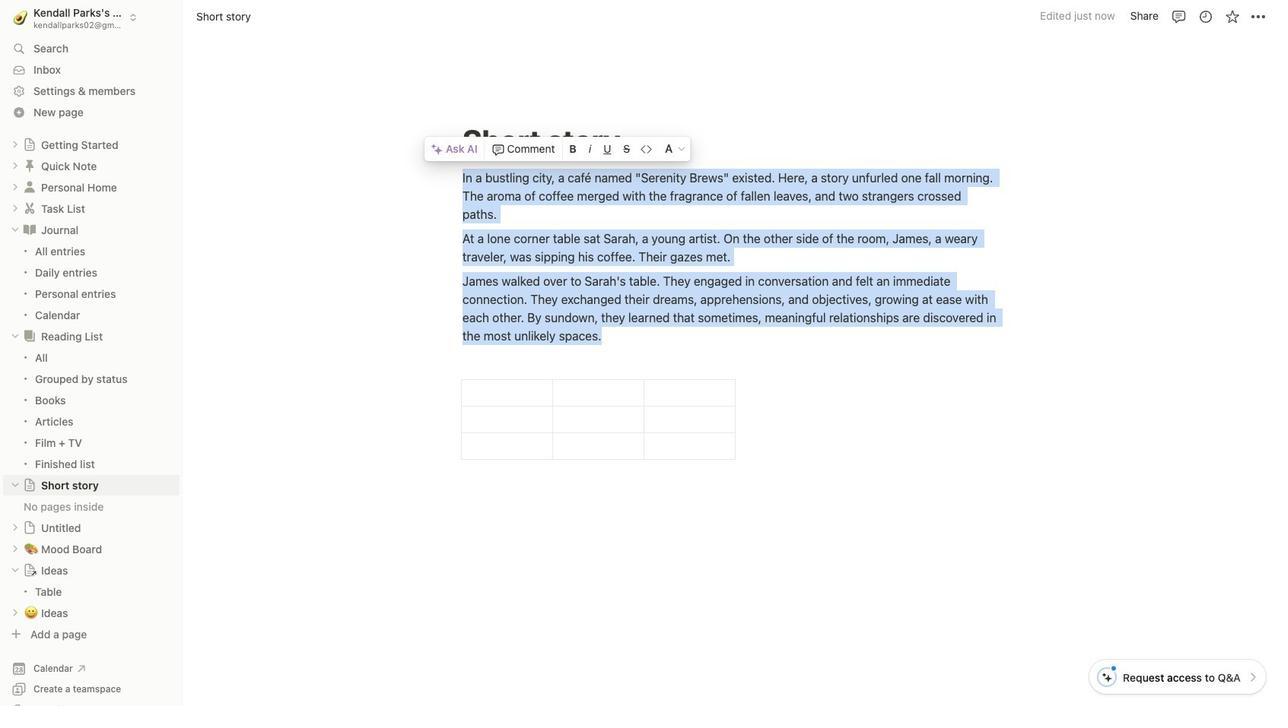 Task type: describe. For each thing, give the bounding box(es) containing it.
5 open image from the top
[[11, 545, 20, 554]]

2 close image from the top
[[11, 481, 20, 490]]

🎨 image
[[24, 540, 38, 558]]

comments image
[[1171, 9, 1186, 24]]

🥑 image
[[13, 8, 28, 27]]

😀 image
[[24, 604, 38, 622]]

2 close image from the top
[[11, 566, 20, 575]]

1 close image from the top
[[11, 332, 20, 341]]



Task type: vqa. For each thing, say whether or not it's contained in the screenshot.
first Close icon from the bottom of the page
yes



Task type: locate. For each thing, give the bounding box(es) containing it.
1 open image from the top
[[11, 161, 20, 171]]

1 vertical spatial close image
[[11, 566, 20, 575]]

close image
[[11, 332, 20, 341], [11, 566, 20, 575]]

group for first close image
[[0, 348, 183, 475]]

0 vertical spatial open image
[[11, 140, 20, 149]]

0 vertical spatial close image
[[11, 332, 20, 341]]

1 vertical spatial open image
[[11, 609, 20, 618]]

2 open image from the top
[[11, 183, 20, 192]]

updates image
[[1198, 9, 1213, 24]]

group for second close icon from the bottom of the page
[[0, 241, 183, 325]]

1 vertical spatial group
[[0, 348, 183, 475]]

1 close image from the top
[[11, 225, 20, 235]]

change page icon image
[[23, 138, 37, 152], [22, 158, 37, 174], [22, 180, 37, 195], [22, 201, 37, 216], [22, 222, 37, 238], [22, 329, 37, 344], [23, 479, 37, 492], [23, 521, 37, 535], [23, 564, 37, 578]]

favorite image
[[1224, 9, 1240, 24]]

group
[[0, 241, 183, 325], [0, 348, 183, 475]]

open image
[[11, 161, 20, 171], [11, 183, 20, 192], [11, 204, 20, 213], [11, 524, 20, 533], [11, 545, 20, 554]]

1 vertical spatial close image
[[11, 481, 20, 490]]

open image
[[11, 140, 20, 149], [11, 609, 20, 618]]

2 group from the top
[[0, 348, 183, 475]]

0 vertical spatial close image
[[11, 225, 20, 235]]

1 open image from the top
[[11, 140, 20, 149]]

4 open image from the top
[[11, 524, 20, 533]]

close image
[[11, 225, 20, 235], [11, 481, 20, 490]]

2 open image from the top
[[11, 609, 20, 618]]

1 group from the top
[[0, 241, 183, 325]]

0 vertical spatial group
[[0, 241, 183, 325]]

3 open image from the top
[[11, 204, 20, 213]]



